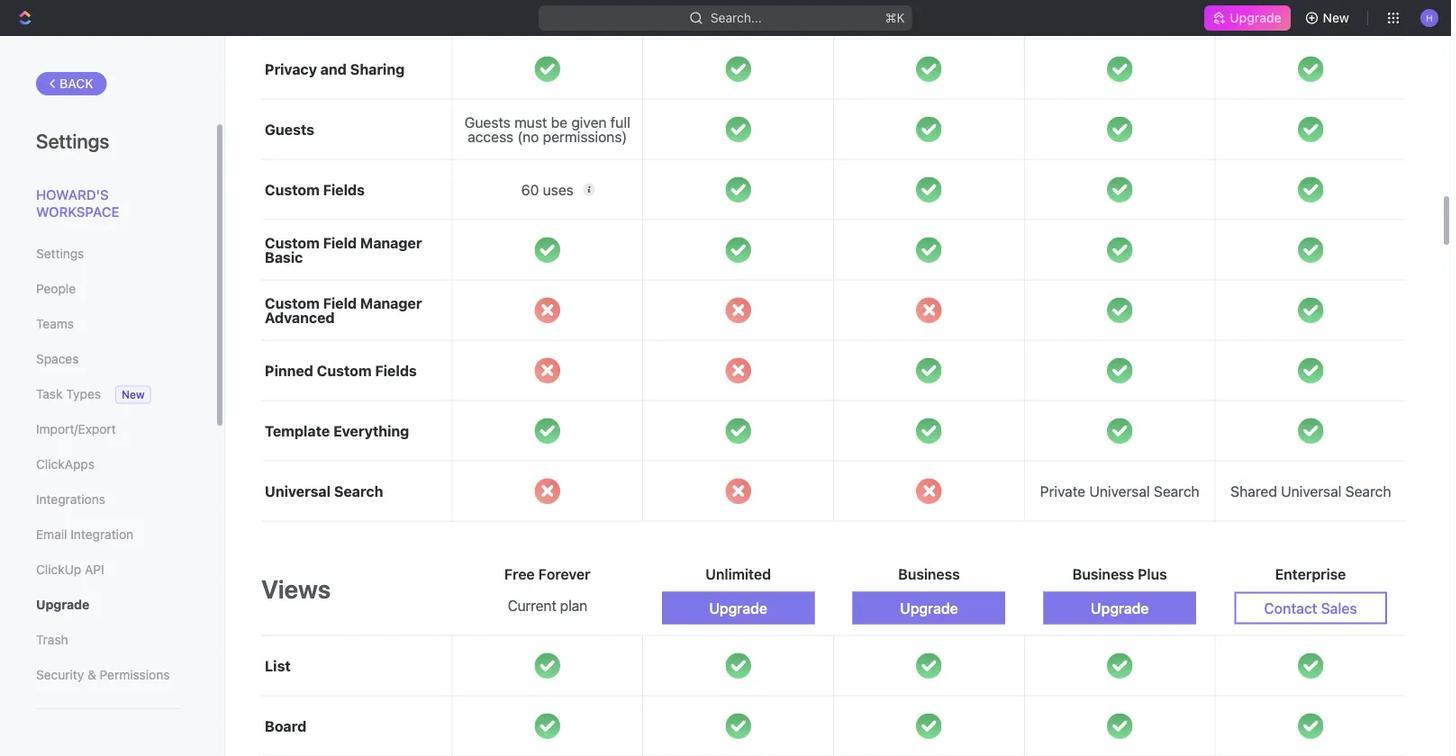Task type: locate. For each thing, give the bounding box(es) containing it.
settings up howard's
[[36, 129, 109, 152]]

import/export link
[[36, 414, 179, 445]]

board
[[265, 718, 307, 735]]

2 field from the top
[[323, 295, 357, 312]]

1 manager from the top
[[360, 234, 422, 251]]

settings up people on the left
[[36, 246, 84, 261]]

2 horizontal spatial upgrade button
[[1044, 592, 1196, 625]]

2 horizontal spatial search
[[1346, 483, 1391, 500]]

field inside custom field manager advanced
[[323, 295, 357, 312]]

guests
[[465, 114, 511, 131], [265, 121, 314, 138]]

permissions)
[[543, 128, 627, 145]]

1 search from the left
[[334, 483, 383, 500]]

1 horizontal spatial new
[[1323, 10, 1350, 25]]

0 horizontal spatial upgrade button
[[662, 592, 815, 625]]

guests left (no
[[465, 114, 511, 131]]

close image
[[535, 358, 560, 384], [726, 358, 751, 384], [726, 479, 751, 504], [916, 479, 942, 504]]

2 upgrade button from the left
[[853, 592, 1006, 625]]

contact
[[1264, 600, 1318, 617]]

1 business from the left
[[898, 566, 960, 583]]

fields up custom field manager basic on the top left of page
[[323, 181, 365, 198]]

guests inside the "guests must be given full access (no permissions)"
[[465, 114, 511, 131]]

1 vertical spatial upgrade link
[[36, 590, 179, 621]]

current plan
[[508, 597, 587, 614]]

contact sales button
[[1235, 592, 1387, 625]]

custom inside custom field manager advanced
[[265, 295, 320, 312]]

0 horizontal spatial upgrade link
[[36, 590, 179, 621]]

upgrade link down clickup api link
[[36, 590, 179, 621]]

import/export
[[36, 422, 116, 437]]

0 horizontal spatial new
[[122, 389, 145, 401]]

views
[[261, 574, 331, 605]]

field right basic
[[323, 234, 357, 251]]

universal right private
[[1089, 483, 1150, 500]]

field inside custom field manager basic
[[323, 234, 357, 251]]

close image
[[535, 298, 560, 323], [726, 298, 751, 323], [916, 298, 942, 323], [535, 479, 560, 504]]

manager inside custom field manager advanced
[[360, 295, 422, 312]]

0 horizontal spatial guests
[[265, 121, 314, 138]]

0 vertical spatial upgrade link
[[1205, 5, 1291, 31]]

task types
[[36, 387, 101, 402]]

0 vertical spatial settings
[[36, 129, 109, 152]]

upgrade button
[[662, 592, 815, 625], [853, 592, 1006, 625], [1044, 592, 1196, 625]]

check image
[[726, 56, 751, 82], [1107, 56, 1133, 82], [1298, 56, 1324, 82], [916, 117, 942, 142], [1107, 117, 1133, 142], [916, 177, 942, 203], [1107, 177, 1133, 203], [726, 237, 751, 263], [916, 237, 942, 263], [1298, 237, 1324, 263], [1107, 298, 1133, 323], [1298, 298, 1324, 323], [916, 418, 942, 444], [1107, 418, 1133, 444], [1298, 418, 1324, 444], [535, 653, 560, 679], [916, 653, 942, 679], [1107, 653, 1133, 679], [1298, 653, 1324, 679], [535, 714, 560, 739], [1107, 714, 1133, 739]]

0 vertical spatial new
[[1323, 10, 1350, 25]]

0 vertical spatial fields
[[323, 181, 365, 198]]

2 universal from the left
[[1089, 483, 1150, 500]]

manager inside custom field manager basic
[[360, 234, 422, 251]]

1 horizontal spatial business
[[1073, 566, 1134, 583]]

check image
[[535, 56, 560, 82], [916, 56, 942, 82], [726, 117, 751, 142], [1298, 117, 1324, 142], [726, 177, 751, 203], [1298, 177, 1324, 203], [535, 237, 560, 263], [1107, 237, 1133, 263], [916, 358, 942, 384], [1107, 358, 1133, 384], [1298, 358, 1324, 384], [535, 418, 560, 444], [726, 418, 751, 444], [726, 653, 751, 679], [726, 714, 751, 739], [916, 714, 942, 739], [1298, 714, 1324, 739]]

upgrade
[[1230, 10, 1282, 25], [36, 598, 90, 613], [709, 600, 767, 617], [900, 600, 958, 617], [1091, 600, 1149, 617]]

custom for custom field manager basic
[[265, 234, 320, 251]]

1 upgrade button from the left
[[662, 592, 815, 625]]

h
[[1426, 12, 1433, 23]]

custom for custom field manager advanced
[[265, 295, 320, 312]]

1 horizontal spatial upgrade button
[[853, 592, 1006, 625]]

shared
[[1231, 483, 1277, 500]]

guests down privacy
[[265, 121, 314, 138]]

forever
[[538, 566, 591, 583]]

clickup api link
[[36, 555, 179, 586]]

&
[[87, 668, 96, 683]]

1 horizontal spatial universal
[[1089, 483, 1150, 500]]

uses
[[543, 181, 574, 198]]

2 search from the left
[[1154, 483, 1200, 500]]

1 vertical spatial fields
[[375, 362, 417, 379]]

new
[[1323, 10, 1350, 25], [122, 389, 145, 401]]

1 horizontal spatial guests
[[465, 114, 511, 131]]

0 horizontal spatial business
[[898, 566, 960, 583]]

upgrade inside the settings element
[[36, 598, 90, 613]]

upgrade link
[[1205, 5, 1291, 31], [36, 590, 179, 621]]

field down custom field manager basic on the top left of page
[[323, 295, 357, 312]]

3 upgrade button from the left
[[1044, 592, 1196, 625]]

universal down template
[[265, 483, 331, 500]]

3 universal from the left
[[1281, 483, 1342, 500]]

business for business plus
[[1073, 566, 1134, 583]]

0 horizontal spatial fields
[[323, 181, 365, 198]]

fields up everything
[[375, 362, 417, 379]]

manager
[[360, 234, 422, 251], [360, 295, 422, 312]]

1 vertical spatial manager
[[360, 295, 422, 312]]

1 horizontal spatial fields
[[375, 362, 417, 379]]

custom right pinned
[[317, 362, 372, 379]]

contact sales
[[1264, 600, 1357, 617]]

current
[[508, 597, 556, 614]]

howard's
[[36, 186, 109, 202]]

plus
[[1138, 566, 1167, 583]]

1 horizontal spatial upgrade link
[[1205, 5, 1291, 31]]

search
[[334, 483, 383, 500], [1154, 483, 1200, 500], [1346, 483, 1391, 500]]

1 vertical spatial new
[[122, 389, 145, 401]]

0 vertical spatial manager
[[360, 234, 422, 251]]

⌘k
[[886, 10, 905, 25]]

custom up basic
[[265, 181, 320, 198]]

fields
[[323, 181, 365, 198], [375, 362, 417, 379]]

2 business from the left
[[1073, 566, 1134, 583]]

custom down basic
[[265, 295, 320, 312]]

1 vertical spatial settings
[[36, 246, 84, 261]]

1 field from the top
[[323, 234, 357, 251]]

howard's workspace
[[36, 186, 119, 220]]

custom down custom fields
[[265, 234, 320, 251]]

integrations link
[[36, 485, 179, 515]]

spaces
[[36, 352, 79, 367]]

upgrade button for business
[[853, 592, 1006, 625]]

field
[[323, 234, 357, 251], [323, 295, 357, 312]]

pinned
[[265, 362, 313, 379]]

permissions
[[100, 668, 170, 683]]

clickapps
[[36, 457, 95, 472]]

free
[[505, 566, 535, 583]]

0 vertical spatial field
[[323, 234, 357, 251]]

2 horizontal spatial universal
[[1281, 483, 1342, 500]]

1 vertical spatial field
[[323, 295, 357, 312]]

privacy and sharing
[[265, 60, 405, 78]]

advanced
[[265, 309, 335, 326]]

people
[[36, 282, 76, 296]]

manager down custom field manager basic on the top left of page
[[360, 295, 422, 312]]

template everything
[[265, 423, 409, 440]]

business
[[898, 566, 960, 583], [1073, 566, 1134, 583]]

0 horizontal spatial universal
[[265, 483, 331, 500]]

back
[[59, 76, 93, 91]]

template
[[265, 423, 330, 440]]

email integration
[[36, 527, 133, 542]]

0 horizontal spatial search
[[334, 483, 383, 500]]

3 search from the left
[[1346, 483, 1391, 500]]

custom
[[265, 181, 320, 198], [265, 234, 320, 251], [265, 295, 320, 312], [317, 362, 372, 379]]

custom for custom fields
[[265, 181, 320, 198]]

upgrade link left new button
[[1205, 5, 1291, 31]]

access
[[468, 128, 514, 145]]

settings
[[36, 129, 109, 152], [36, 246, 84, 261]]

universal
[[265, 483, 331, 500], [1089, 483, 1150, 500], [1281, 483, 1342, 500]]

plan
[[560, 597, 587, 614]]

1 horizontal spatial search
[[1154, 483, 1200, 500]]

manager up custom field manager advanced
[[360, 234, 422, 251]]

2 settings from the top
[[36, 246, 84, 261]]

universal right the shared
[[1281, 483, 1342, 500]]

custom inside custom field manager basic
[[265, 234, 320, 251]]

2 manager from the top
[[360, 295, 422, 312]]

be
[[551, 114, 568, 131]]



Task type: vqa. For each thing, say whether or not it's contained in the screenshot.
Add to dropdown button
no



Task type: describe. For each thing, give the bounding box(es) containing it.
field for basic
[[323, 234, 357, 251]]

back link
[[36, 72, 107, 95]]

new inside the settings element
[[122, 389, 145, 401]]

integration
[[71, 527, 133, 542]]

full
[[611, 114, 630, 131]]

h button
[[1415, 4, 1444, 32]]

clickapps link
[[36, 450, 179, 480]]

upgrade for unlimited
[[709, 600, 767, 617]]

everything
[[333, 423, 409, 440]]

email
[[36, 527, 67, 542]]

manager for custom field manager basic
[[360, 234, 422, 251]]

search for shared universal search
[[1346, 483, 1391, 500]]

trash
[[36, 633, 68, 648]]

clickup
[[36, 563, 81, 577]]

sales
[[1321, 600, 1357, 617]]

guests for guests must be given full access (no permissions)
[[465, 114, 511, 131]]

upgrade for business
[[900, 600, 958, 617]]

custom field manager advanced
[[265, 295, 422, 326]]

upgrade button for business plus
[[1044, 592, 1196, 625]]

guests for guests
[[265, 121, 314, 138]]

list
[[265, 658, 291, 675]]

private universal search
[[1040, 483, 1200, 500]]

task
[[36, 387, 63, 402]]

manager for custom field manager advanced
[[360, 295, 422, 312]]

api
[[85, 563, 104, 577]]

teams
[[36, 317, 74, 332]]

must
[[514, 114, 547, 131]]

email integration link
[[36, 520, 179, 550]]

people link
[[36, 274, 179, 305]]

settings element
[[0, 36, 225, 757]]

sharing
[[350, 60, 405, 78]]

upgrade for business plus
[[1091, 600, 1149, 617]]

business for business
[[898, 566, 960, 583]]

trash link
[[36, 625, 179, 656]]

workspace
[[36, 204, 119, 220]]

security & permissions link
[[36, 660, 179, 691]]

new inside button
[[1323, 10, 1350, 25]]

pinned custom fields
[[265, 362, 417, 379]]

spaces link
[[36, 344, 179, 375]]

private
[[1040, 483, 1086, 500]]

custom fields
[[265, 181, 365, 198]]

settings link
[[36, 239, 179, 269]]

60
[[521, 181, 539, 198]]

search...
[[711, 10, 762, 25]]

unlimited
[[705, 566, 771, 583]]

universal search
[[265, 483, 383, 500]]

universal for private universal search
[[1089, 483, 1150, 500]]

clickup api
[[36, 563, 104, 577]]

new button
[[1298, 4, 1360, 32]]

security & permissions
[[36, 668, 170, 683]]

given
[[571, 114, 607, 131]]

integrations
[[36, 492, 105, 507]]

field for advanced
[[323, 295, 357, 312]]

types
[[66, 387, 101, 402]]

60 uses
[[521, 181, 574, 198]]

guests must be given full access (no permissions)
[[465, 114, 630, 145]]

free forever
[[505, 566, 591, 583]]

security
[[36, 668, 84, 683]]

shared universal search
[[1231, 483, 1391, 500]]

1 settings from the top
[[36, 129, 109, 152]]

universal for shared universal search
[[1281, 483, 1342, 500]]

1 universal from the left
[[265, 483, 331, 500]]

and
[[321, 60, 347, 78]]

privacy
[[265, 60, 317, 78]]

search for private universal search
[[1154, 483, 1200, 500]]

business plus
[[1073, 566, 1167, 583]]

basic
[[265, 249, 303, 266]]

custom field manager basic
[[265, 234, 422, 266]]

enterprise
[[1275, 566, 1346, 583]]

(no
[[517, 128, 539, 145]]

teams link
[[36, 309, 179, 340]]

upgrade button for unlimited
[[662, 592, 815, 625]]



